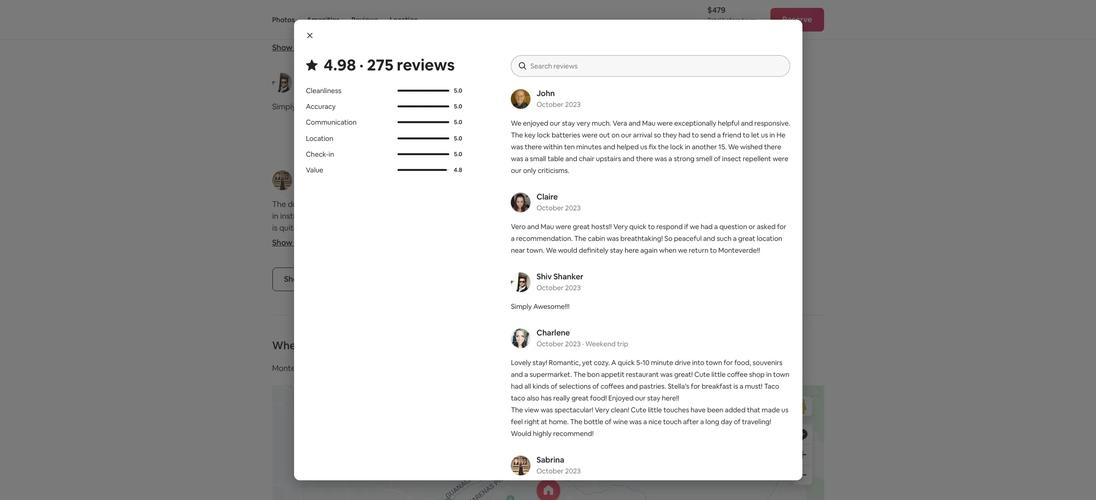 Task type: vqa. For each thing, say whether or not it's contained in the screenshot.
5.0
yes



Task type: locate. For each thing, give the bounding box(es) containing it.
was
[[761, 16, 775, 26], [284, 39, 298, 50], [376, 51, 390, 62], [339, 63, 353, 73], [591, 125, 605, 135], [511, 142, 523, 151], [511, 154, 523, 163], [655, 154, 667, 163], [586, 172, 600, 183], [571, 196, 585, 206], [607, 234, 619, 243], [660, 370, 673, 379], [541, 405, 553, 414], [629, 417, 642, 426]]

google map
showing 9 points of interest. region
[[209, 332, 839, 500]]

the dome is very cute and interestingly designed. the check- in instructions were very clear and easy to follow. the location is quite convenient and pretty close all major places you wanna visit in monteverde. the bathroom is nice and clean. the house does have a possibly new paint smell? maybe because it's recently built. the view is great! it did get pretty chilly during our stay but i imagine it should be fine most of the time in the year. and we were gifted a bottle of wine which is super nice :) definitely a cool experience to try!
[[272, 199, 497, 304]]

275 right · at the top left
[[367, 55, 393, 75]]

shiv shanker image
[[272, 73, 292, 93], [511, 272, 531, 292]]

15.
[[303, 51, 312, 62], [718, 142, 727, 151]]

much. inside we enjoyed our stay very much.   vera and mau  were exceptionally helpful and responsive. the key lock batteries  were out on our arrival so they had to send a friend to let us in   he was there within ten minutes and helped us fix the lock in another 15.   we wished there was a small table and chair upstairs and there was a strong smell of insect repellent were our only criticisms.
[[592, 119, 611, 128]]

also
[[661, 149, 675, 159], [527, 394, 539, 402]]

enjoyed
[[286, 4, 315, 14], [523, 119, 548, 128]]

most down get
[[455, 270, 474, 280]]

be inside the dome is very cute and interestingly designed. the check- in instructions were very clear and easy to follow. the location is quite convenient and pretty close all major places you wanna visit in monteverde. the bathroom is nice and clean. the house does have a possibly new paint smell? maybe because it's recently built. the view is great! it did get pretty chilly during our stay but i imagine it should be fine most of the time in the year. and we were gifted a bottle of wine which is super nice :) definitely a cool experience to try!
[[429, 270, 438, 280]]

major
[[412, 223, 433, 233]]

1 horizontal spatial chair
[[579, 154, 594, 163]]

2 5.0 from the top
[[454, 102, 462, 110]]

much. for we enjoyed our stay very much.   vera and mau  were exceptionally helpful and responsive.   the key lock batteries were out on our arrival so they had to send a friend to let us in he was there within ten minutes and helped us fix the lock in another 15.   we wished there was a small table and chair upstairs and there was a strong smell of insect repellent were our only criticisms.
[[365, 4, 387, 14]]

charlene up john october 2023 at the top
[[578, 72, 611, 82]]

most up 'crazy'
[[715, 246, 734, 257]]

time down chilly
[[272, 282, 289, 292]]

3 5.0 from the top
[[454, 118, 462, 126]]

0 vertical spatial that
[[597, 184, 613, 195]]

october inside claire october 2023
[[537, 203, 564, 212]]

0 horizontal spatial repellent
[[440, 63, 472, 73]]

cozy. down weekend
[[594, 358, 610, 367]]

1 horizontal spatial simply awesome!!!
[[511, 302, 570, 311]]

again up search reviews, press 'enter' to search text field
[[660, 39, 680, 50]]

awesome!!! down shiv shanker october 2023
[[533, 302, 570, 311]]

vera for we enjoyed our stay very much.   vera and mau  were exceptionally helpful and responsive.   the key lock batteries were out on our arrival so they had to send a friend to let us in he was there within ten minutes and helped us fix the lock in another 15.   we wished there was a small table and chair upstairs and there was a strong smell of insect repellent were our only criticisms.
[[389, 4, 405, 14]]

here inside list
[[642, 39, 658, 50]]

Search reviews, Press 'Enter' to search text field
[[531, 61, 781, 71]]

appetit inside list
[[744, 113, 771, 124]]

out for we enjoyed our stay very much.   vera and mau  were exceptionally helpful and responsive.   the key lock batteries were out on our arrival so they had to send a friend to let us in he was there within ten minutes and helped us fix the lock in another 15.   we wished there was a small table and chair upstairs and there was a strong smell of insect repellent were our only criticisms.
[[292, 28, 304, 38]]

a
[[567, 16, 572, 26], [652, 16, 656, 26], [427, 28, 431, 38], [681, 28, 685, 38], [392, 51, 396, 62], [355, 63, 359, 73], [657, 113, 661, 124], [717, 131, 721, 139], [595, 149, 600, 159], [525, 154, 528, 163], [668, 154, 672, 163], [587, 196, 591, 206], [652, 196, 656, 206], [714, 222, 718, 231], [511, 234, 515, 243], [733, 234, 737, 243], [350, 246, 354, 257], [651, 258, 655, 268], [404, 282, 408, 292], [353, 294, 357, 304], [524, 370, 528, 379], [740, 382, 743, 391], [643, 417, 647, 426], [700, 417, 704, 426]]

0 horizontal spatial traveling!
[[699, 196, 733, 206]]

0 vertical spatial breathtaking!
[[552, 28, 600, 38]]

here
[[642, 39, 658, 50], [625, 246, 639, 255]]

monteverde!! inside 4.98 · 275 reviews dialog
[[718, 246, 760, 255]]

food,
[[585, 113, 604, 124], [734, 358, 751, 367]]

0 horizontal spatial shop
[[693, 125, 710, 135]]

would inside 4.98 · 275 reviews dialog
[[558, 246, 577, 255]]

bon
[[728, 113, 743, 124], [587, 370, 600, 379]]

would inside list
[[566, 39, 588, 50]]

5 5.0 from the top
[[454, 150, 462, 158]]

home. up the sabrina october 2023
[[549, 417, 569, 426]]

if up taxes
[[750, 4, 755, 14]]

town
[[552, 113, 571, 124], [720, 125, 739, 135], [706, 358, 722, 367], [773, 370, 789, 379]]

again inside vero & mau were amazing hosts, extremely responsive, allowed early check in, let us park the car at their private location after checking out, provided us with ice last minute for our ice box. the place itself is out of this world, one of the most beautiful accomodations i've seen in a long time with crazy scenery. you need to be ready to spend at least an hour taking pictures ! highly highly recommend it and will definitely stay there again on he next trip 100/100!!?
[[754, 282, 773, 292]]

strong inside we enjoyed our stay very much.   vera and mau  were exceptionally helpful and responsive. the key lock batteries  were out on our arrival so they had to send a friend to let us in   he was there within ten minutes and helped us fix the lock in another 15.   we wished there was a small table and chair upstairs and there was a strong smell of insect repellent were our only criticisms.
[[674, 154, 695, 163]]

1 horizontal spatial made
[[762, 405, 780, 414]]

1 vertical spatial small
[[530, 154, 546, 163]]

1 horizontal spatial be
[[429, 270, 438, 280]]

they inside we enjoyed our stay very much.   vera and mau  were exceptionally helpful and responsive. the key lock batteries  were out on our arrival so they had to send a friend to let us in   he was there within ten minutes and helped us fix the lock in another 15.   we wished there was a small table and chair upstairs and there was a strong smell of insect repellent were our only criticisms.
[[663, 131, 677, 139]]

recommend!
[[600, 208, 647, 218], [553, 429, 594, 438]]

peaceful up one
[[674, 234, 702, 243]]

restaurant down john october 2023 at the top
[[552, 125, 590, 135]]

1 vertical spatial after
[[583, 223, 601, 233]]

after inside vero & mau were amazing hosts, extremely responsive, allowed early check in, let us park the car at their private location after checking out, provided us with ice last minute for our ice box. the place itself is out of this world, one of the most beautiful accomodations i've seen in a long time with crazy scenery. you need to be ready to spend at least an hour taking pictures ! highly highly recommend it and will definitely stay there again on he next trip 100/100!!?
[[583, 223, 601, 233]]

october 2023 up accuracy
[[298, 84, 342, 93]]

charlene down 100/100!!?
[[537, 328, 570, 338]]

1 horizontal spatial here!!
[[662, 394, 679, 402]]

trip right next
[[592, 294, 605, 304]]

let inside we enjoyed our stay very much.   vera and mau  were exceptionally helpful and responsive.   the key lock batteries were out on our arrival so they had to send a friend to let us in he was there within ten minutes and helped us fix the lock in another 15.   we wished there was a small table and chair upstairs and there was a strong smell of insect repellent were our only criticisms.
[[466, 28, 475, 38]]

be down it
[[429, 270, 438, 280]]

when down the provided
[[659, 246, 676, 255]]

send
[[408, 28, 425, 38], [700, 131, 716, 139]]

0 vertical spatial appetit
[[744, 113, 771, 124]]

0 vertical spatial coffees
[[630, 137, 657, 147]]

ten for we enjoyed our stay very much.   vera and mau  were exceptionally helpful and responsive.   the key lock batteries were out on our arrival so they had to send a friend to let us in he was there within ten minutes and helped us fix the lock in another 15.   we wished there was a small table and chair upstairs and there was a strong smell of insect repellent were our only criticisms.
[[345, 39, 357, 50]]

super
[[272, 294, 293, 304]]

small down the location button
[[398, 51, 416, 62]]

on for we enjoyed our stay very much.   vera and mau  were exceptionally helpful and responsive.   the key lock batteries were out on our arrival so they had to send a friend to let us in he was there within ten minutes and helped us fix the lock in another 15.   we wished there was a small table and chair upstairs and there was a strong smell of insect repellent were our only criticisms.
[[306, 28, 315, 38]]

recommend! up the sabrina october 2023
[[553, 429, 594, 438]]

show more button up accomodations
[[552, 237, 601, 248]]

need
[[552, 270, 570, 280]]

1 horizontal spatial charlene
[[578, 72, 611, 82]]

275 inside "button"
[[316, 274, 329, 284]]

repellent for we enjoyed our stay very much.   vera and mau  were exceptionally helpful and responsive.   the key lock batteries were out on our arrival so they had to send a friend to let us in he was there within ten minutes and helped us fix the lock in another 15.   we wished there was a small table and chair upstairs and there was a strong smell of insect repellent were our only criticisms.
[[440, 63, 472, 73]]

responsive. for we enjoyed our stay very much.   vera and mau  were exceptionally helpful and responsive.   the key lock batteries were out on our arrival so they had to send a friend to let us in he was there within ten minutes and helped us fix the lock in another 15.   we wished there was a small table and chair upstairs and there was a strong smell of insect repellent were our only criticisms.
[[364, 16, 405, 26]]

at inside 4.98 · 275 reviews dialog
[[541, 417, 547, 426]]

monteverde!! up scenery.
[[718, 246, 760, 255]]

275 left and on the left bottom
[[316, 274, 329, 284]]

john image
[[511, 89, 531, 109], [511, 89, 531, 109]]

must!
[[601, 149, 622, 159], [745, 382, 763, 391]]

such up search reviews, press 'enter' to search text field
[[662, 28, 679, 38]]

bottle inside the dome is very cute and interestingly designed. the check- in instructions were very clear and easy to follow. the location is quite convenient and pretty close all major places you wanna visit in monteverde. the bathroom is nice and clean. the house does have a possibly new paint smell? maybe because it's recently built. the view is great! it did get pretty chilly during our stay but i imagine it should be fine most of the time in the year. and we were gifted a bottle of wine which is super nice :) definitely a cool experience to try!
[[410, 282, 432, 292]]

again up seen
[[640, 246, 658, 255]]

cleanliness
[[306, 86, 341, 95]]

sabrina up your stay location, map pin image
[[537, 455, 564, 465]]

convenient
[[300, 223, 340, 233]]

respond up before
[[718, 4, 748, 14]]

0 vertical spatial charlene
[[578, 72, 611, 82]]

provided
[[653, 223, 686, 233]]

chair for we enjoyed our stay very much.   vera and mau  were exceptionally helpful and responsive.   the key lock batteries were out on our arrival so they had to send a friend to let us in he was there within ten minutes and helped us fix the lock in another 15.   we wished there was a small table and chair upstairs and there was a strong smell of insect repellent were our only criticisms.
[[454, 51, 472, 62]]

or inside 4.98 · 275 reviews dialog
[[749, 222, 755, 231]]

location down the allowed
[[552, 223, 581, 233]]

stay
[[330, 4, 345, 14], [625, 39, 640, 50], [562, 119, 575, 128], [596, 161, 611, 171], [610, 246, 623, 255], [331, 270, 346, 280], [716, 282, 731, 292], [647, 394, 660, 402]]

1 horizontal spatial send
[[700, 131, 716, 139]]

1 horizontal spatial recommendation.
[[658, 16, 722, 26]]

1 vertical spatial charlene
[[537, 328, 570, 338]]

exceptionally
[[272, 16, 320, 26], [674, 119, 716, 128]]

criticisms. up cleanliness
[[303, 75, 339, 85]]

selections
[[582, 137, 619, 147], [559, 382, 591, 391]]

2023
[[326, 84, 342, 93], [565, 100, 581, 109], [565, 203, 581, 212], [565, 283, 581, 292], [565, 339, 581, 348], [565, 467, 581, 475]]

october down shiv
[[537, 283, 564, 292]]

1 vertical spatial cabin
[[588, 234, 605, 243]]

i
[[362, 270, 364, 280]]

1 vertical spatial must!
[[745, 382, 763, 391]]

shiv shanker image left shiv
[[511, 272, 531, 292]]

0 horizontal spatial it
[[396, 270, 401, 280]]

he
[[272, 39, 282, 50], [777, 131, 785, 139]]

check-
[[468, 199, 493, 209]]

out inside we enjoyed our stay very much.   vera and mau  were exceptionally helpful and responsive.   the key lock batteries were out on our arrival so they had to send a friend to let us in he was there within ten minutes and helped us fix the lock in another 15.   we wished there was a small table and chair upstairs and there was a strong smell of insect repellent were our only criticisms.
[[292, 28, 304, 38]]

1 vertical spatial vera
[[613, 119, 627, 128]]

much.
[[365, 4, 387, 14], [592, 119, 611, 128]]

clear
[[362, 211, 379, 221]]

0 vertical spatial kinds
[[552, 137, 571, 147]]

have inside the dome is very cute and interestingly designed. the check- in instructions were very clear and easy to follow. the location is quite convenient and pretty close all major places you wanna visit in monteverde. the bathroom is nice and clean. the house does have a possibly new paint smell? maybe because it's recently built. the view is great! it did get pretty chilly during our stay but i imagine it should be fine most of the time in the year. and we were gifted a bottle of wine which is super nice :) definitely a cool experience to try!
[[331, 246, 348, 257]]

we
[[756, 4, 767, 14], [703, 39, 713, 50], [690, 222, 699, 231], [678, 246, 687, 255], [348, 282, 359, 292]]

0 horizontal spatial simply
[[272, 101, 296, 112]]

return down before
[[715, 39, 738, 50]]

0 horizontal spatial here!!
[[613, 161, 633, 171]]

·
[[359, 55, 363, 75]]

claire
[[537, 192, 558, 202]]

1 horizontal spatial hosts!!
[[644, 4, 667, 14]]

1 vertical spatial appetit
[[601, 370, 625, 379]]

0 horizontal spatial really
[[553, 394, 570, 402]]

with
[[697, 223, 713, 233], [692, 258, 708, 268]]

very down john october 2023 at the top
[[577, 119, 590, 128]]

275 for all
[[316, 274, 329, 284]]

vera for we enjoyed our stay very much.   vera and mau  were exceptionally helpful and responsive. the key lock batteries  were out on our arrival so they had to send a friend to let us in   he was there within ten minutes and helped us fix the lock in another 15.   we wished there was a small table and chair upstairs and there was a strong smell of insect repellent were our only criticisms.
[[613, 119, 627, 128]]

helped for we enjoyed our stay very much.   vera and mau  were exceptionally helpful and responsive.   the key lock batteries were out on our arrival so they had to send a friend to let us in he was there within ten minutes and helped us fix the lock in another 15.   we wished there was a small table and chair upstairs and there was a strong smell of insect repellent were our only criticisms.
[[405, 39, 430, 50]]

fix for we enjoyed our stay very much.   vera and mau  were exceptionally helpful and responsive.   the key lock batteries were out on our arrival so they had to send a friend to let us in he was there within ten minutes and helped us fix the lock in another 15.   we wished there was a small table and chair upstairs and there was a strong smell of insect repellent were our only criticisms.
[[442, 39, 450, 50]]

such inside list
[[662, 28, 679, 38]]

helpful
[[322, 16, 347, 26], [718, 119, 739, 128]]

near down claire image
[[511, 246, 525, 255]]

0 vertical spatial after
[[632, 196, 650, 206]]

that inside 4.98 · 275 reviews dialog
[[747, 405, 760, 414]]

wished for we enjoyed our stay very much.   vera and mau  were exceptionally helpful and responsive. the key lock batteries  were out on our arrival so they had to send a friend to let us in   he was there within ten minutes and helped us fix the lock in another 15.   we wished there was a small table and chair upstairs and there was a strong smell of insect repellent were our only criticisms.
[[740, 142, 763, 151]]

1 vertical spatial location
[[306, 134, 333, 142]]

drag pegman onto the map to open street view image
[[792, 397, 812, 416]]

1 horizontal spatial home.
[[690, 184, 713, 195]]

strong inside we enjoyed our stay very much.   vera and mau  were exceptionally helpful and responsive.   the key lock batteries were out on our arrival so they had to send a friend to let us in he was there within ten minutes and helped us fix the lock in another 15.   we wished there was a small table and chair upstairs and there was a strong smell of insect repellent were our only criticisms.
[[361, 63, 385, 73]]

highly inside 4.98 · 275 reviews dialog
[[533, 429, 552, 438]]

batteries for we enjoyed our stay very much.   vera and mau  were exceptionally helpful and responsive. the key lock batteries  were out on our arrival so they had to send a friend to let us in   he was there within ten minutes and helped us fix the lock in another 15.   we wished there was a small table and chair upstairs and there was a strong smell of insect repellent were our only criticisms.
[[552, 131, 580, 139]]

within up 4.98
[[321, 39, 343, 50]]

shiv shanker image left cleanliness
[[272, 73, 292, 93]]

added up &
[[572, 184, 596, 195]]

1 horizontal spatial drive
[[739, 101, 757, 112]]

4.8 out of 5.0 image
[[398, 169, 449, 170], [398, 169, 447, 170]]

0 vertical spatial awesome!!!
[[298, 101, 339, 112]]

ten inside we enjoyed our stay very much.   vera and mau  were exceptionally helpful and responsive. the key lock batteries  were out on our arrival so they had to send a friend to let us in   he was there within ten minutes and helped us fix the lock in another 15.   we wished there was a small table and chair upstairs and there was a strong smell of insect repellent were our only criticisms.
[[564, 142, 575, 151]]

0 horizontal spatial friend
[[433, 28, 454, 38]]

reviews for 4.98 · 275 reviews
[[397, 55, 455, 75]]

2 vertical spatial let
[[634, 211, 644, 221]]

so
[[602, 28, 611, 38], [664, 234, 672, 243]]

1 horizontal spatial stay!
[[577, 101, 594, 112]]

amenities button
[[307, 0, 340, 39]]

1 horizontal spatial key
[[525, 131, 536, 139]]

coffee
[[667, 125, 691, 135], [727, 370, 748, 379]]

1 vertical spatial criticisms.
[[538, 166, 569, 175]]

send inside we enjoyed our stay very much.   vera and mau  were exceptionally helpful and responsive. the key lock batteries  were out on our arrival so they had to send a friend to let us in   he was there within ten minutes and helped us fix the lock in another 15.   we wished there was a small table and chair upstairs and there was a strong smell of insect repellent were our only criticisms.
[[700, 131, 716, 139]]

helpful inside we enjoyed our stay very much.   vera and mau  were exceptionally helpful and responsive. the key lock batteries  were out on our arrival so they had to send a friend to let us in   he was there within ten minutes and helped us fix the lock in another 15.   we wished there was a small table and chair upstairs and there was a strong smell of insect repellent were our only criticisms.
[[718, 119, 739, 128]]

2023 inside list
[[326, 84, 342, 93]]

0 vertical spatial let
[[466, 28, 475, 38]]

0 vertical spatial breakfast
[[552, 149, 587, 159]]

again down !
[[754, 282, 773, 292]]

touches inside list
[[726, 172, 756, 183]]

minutes for we enjoyed our stay very much.   vera and mau  were exceptionally helpful and responsive. the key lock batteries  were out on our arrival so they had to send a friend to let us in   he was there within ten minutes and helped us fix the lock in another 15.   we wished there was a small table and chair upstairs and there was a strong smell of insect repellent were our only criticisms.
[[576, 142, 602, 151]]

restaurant down weekend trip
[[626, 370, 659, 379]]

1 vertical spatial repellent
[[743, 154, 771, 163]]

0 vertical spatial on
[[306, 28, 315, 38]]

only up claire icon at the left
[[523, 166, 536, 175]]

1 vertical spatial feel
[[511, 417, 523, 426]]

when up search reviews, press 'enter' to search text field
[[681, 39, 701, 50]]

0 vertical spatial yet
[[633, 101, 645, 112]]

0 horizontal spatial breathtaking!
[[552, 28, 600, 38]]

1 vertical spatial really
[[553, 394, 570, 402]]

a
[[667, 101, 672, 112], [611, 358, 616, 367]]

0 horizontal spatial yet
[[582, 358, 592, 367]]

at
[[681, 184, 688, 195], [701, 211, 708, 221], [649, 270, 656, 280], [541, 417, 547, 426]]

1 horizontal spatial vera
[[613, 119, 627, 128]]

time inside the dome is very cute and interestingly designed. the check- in instructions were very clear and easy to follow. the location is quite convenient and pretty close all major places you wanna visit in monteverde. the bathroom is nice and clean. the house does have a possibly new paint smell? maybe because it's recently built. the view is great! it did get pretty chilly during our stay but i imagine it should be fine most of the time in the year. and we were gifted a bottle of wine which is super nice :) definitely a cool experience to try!
[[272, 282, 289, 292]]

simply for the bottommost shiv shanker image
[[511, 302, 532, 311]]

you up clean.
[[459, 223, 473, 233]]

1 vertical spatial on
[[611, 131, 620, 139]]

2 horizontal spatial be
[[582, 270, 591, 280]]

allowed
[[552, 211, 580, 221]]

fix for we enjoyed our stay very much.   vera and mau  were exceptionally helpful and responsive. the key lock batteries  were out on our arrival so they had to send a friend to let us in   he was there within ten minutes and helped us fix the lock in another 15.   we wished there was a small table and chair upstairs and there was a strong smell of insect repellent were our only criticisms.
[[649, 142, 657, 151]]

view
[[568, 172, 584, 183], [383, 258, 400, 268], [525, 405, 539, 414]]

ten up kal image
[[564, 142, 575, 151]]

1 horizontal spatial small
[[530, 154, 546, 163]]

simply awesome!!! down shiv
[[511, 302, 570, 311]]

1 horizontal spatial awesome!!!
[[533, 302, 570, 311]]

recommendation. down the allowed
[[516, 234, 573, 243]]

he inside we enjoyed our stay very much.   vera and mau  were exceptionally helpful and responsive. the key lock batteries  were out on our arrival so they had to send a friend to let us in   he was there within ten minutes and helped us fix the lock in another 15.   we wished there was a small table and chair upstairs and there was a strong smell of insect repellent were our only criticisms.
[[777, 131, 785, 139]]

been inside 4.98 · 275 reviews dialog
[[707, 405, 723, 414]]

sabrina for sabrina
[[298, 169, 326, 180]]

1 vertical spatial yet
[[582, 358, 592, 367]]

we down but
[[348, 282, 359, 292]]

1 horizontal spatial reviews
[[397, 55, 455, 75]]

traveling! down the public transit
[[742, 417, 771, 426]]

lovely inside 4.98 · 275 reviews dialog
[[511, 358, 531, 367]]

upstairs inside we enjoyed our stay very much.   vera and mau  were exceptionally helpful and responsive. the key lock batteries  were out on our arrival so they had to send a friend to let us in   he was there within ten minutes and helped us fix the lock in another 15.   we wished there was a small table and chair upstairs and there was a strong smell of insect repellent were our only criticisms.
[[596, 154, 621, 163]]

show down quite
[[272, 237, 292, 248]]

minutes inside we enjoyed our stay very much.   vera and mau  were exceptionally helpful and responsive.   the key lock batteries were out on our arrival so they had to send a friend to let us in he was there within ten minutes and helped us fix the lock in another 15.   we wished there was a small table and chair upstairs and there was a strong smell of insect repellent were our only criticisms.
[[359, 39, 388, 50]]

ice up place
[[578, 234, 589, 245]]

1 horizontal spatial bon
[[728, 113, 743, 124]]

box.
[[590, 234, 606, 245]]

we down 'car'
[[690, 222, 699, 231]]

he for we enjoyed our stay very much.   vera and mau  were exceptionally helpful and responsive. the key lock batteries  were out on our arrival so they had to send a friend to let us in   he was there within ten minutes and helped us fix the lock in another 15.   we wished there was a small table and chair upstairs and there was a strong smell of insect repellent were our only criticisms.
[[777, 131, 785, 139]]

1 vertical spatial near
[[511, 246, 525, 255]]

5.0 for accuracy
[[454, 102, 462, 110]]

another for we enjoyed our stay very much.   vera and mau  were exceptionally helpful and responsive.   the key lock batteries were out on our arrival so they had to send a friend to let us in he was there within ten minutes and helped us fix the lock in another 15.   we wished there was a small table and chair upstairs and there was a strong smell of insect repellent were our only criticisms.
[[272, 51, 301, 62]]

1 vertical spatial question
[[719, 222, 747, 231]]

table
[[418, 51, 437, 62], [548, 154, 564, 163]]

1 vertical spatial ice
[[578, 234, 589, 245]]

monteverde!! up john october 2023 at the top
[[552, 51, 600, 62]]

taco inside 4.98 · 275 reviews dialog
[[764, 382, 779, 391]]

chair inside we enjoyed our stay very much.   vera and mau  were exceptionally helpful and responsive.   the key lock batteries were out on our arrival so they had to send a friend to let us in he was there within ten minutes and helped us fix the lock in another 15.   we wished there was a small table and chair upstairs and there was a strong smell of insect repellent were our only criticisms.
[[454, 51, 472, 62]]

1 vertical spatial batteries
[[552, 131, 580, 139]]

did
[[439, 258, 450, 268]]

strong for we enjoyed our stay very much.   vera and mau  were exceptionally helpful and responsive.   the key lock batteries were out on our arrival so they had to send a friend to let us in he was there within ten minutes and helped us fix the lock in another 15.   we wished there was a small table and chair upstairs and there was a strong smell of insect repellent were our only criticisms.
[[361, 63, 385, 73]]

0 vertical spatial 15.
[[303, 51, 312, 62]]

such down the last
[[717, 234, 732, 243]]

vero and mau were great hosts!! very quick to respond if we had a question or asked for a recommendation. the cabin was breathtaking! so peaceful and such a great location near town. we would definitely stay here again when we return to monteverde!!
[[552, 4, 777, 62], [511, 222, 786, 255]]

list containing we enjoyed our stay very much.   vera and mau  were exceptionally helpful and responsive.   the key lock batteries were out on our arrival so they had to send a friend to let us in he was there within ten minutes and helped us fix the lock in another 15.   we wished there was a small table and chair upstairs and there was a strong smell of insect repellent were our only criticisms.
[[268, 0, 828, 316]]

after
[[632, 196, 650, 206], [583, 223, 601, 233], [683, 417, 699, 426]]

0 vertical spatial shiv shanker image
[[272, 73, 292, 93]]

only left 4.98
[[286, 75, 301, 85]]

0 vertical spatial town.
[[757, 28, 777, 38]]

0 horizontal spatial vera
[[389, 4, 405, 14]]

very inside we enjoyed our stay very much.   vera and mau  were exceptionally helpful and responsive.   the key lock batteries were out on our arrival so they had to send a friend to let us in he was there within ten minutes and helped us fix the lock in another 15.   we wished there was a small table and chair upstairs and there was a strong smell of insect repellent were our only criticisms.
[[347, 4, 363, 14]]

a down search reviews, press 'enter' to search text field
[[667, 101, 672, 112]]

1 5.0 from the top
[[454, 87, 462, 95]]

show more up kal image
[[552, 140, 594, 150]]

0 horizontal spatial if
[[684, 222, 688, 231]]

shiv shanker image left cleanliness
[[272, 73, 292, 93]]

october 2023 down 100/100!!?
[[537, 339, 581, 348]]

1 vertical spatial hosts!!
[[591, 222, 612, 231]]

exceptionally for we enjoyed our stay very much.   vera and mau  were exceptionally helpful and responsive.   the key lock batteries were out on our arrival so they had to send a friend to let us in he was there within ten minutes and helped us fix the lock in another 15.   we wished there was a small table and chair upstairs and there was a strong smell of insect repellent were our only criticisms.
[[272, 16, 320, 26]]

location right reviews at the top left
[[390, 15, 418, 24]]

simply awesome!!!
[[272, 101, 339, 112], [511, 302, 570, 311]]

shanker
[[553, 271, 583, 282]]

1 vertical spatial lovely
[[511, 358, 531, 367]]

touches
[[726, 172, 756, 183], [664, 405, 689, 414]]

0 vertical spatial repellent
[[440, 63, 472, 73]]

0 vertical spatial time
[[674, 258, 691, 268]]

easy
[[397, 211, 413, 221]]

0 vertical spatial recommend!
[[600, 208, 647, 218]]

had
[[552, 16, 566, 26], [383, 28, 396, 38], [740, 125, 754, 135], [678, 131, 690, 139], [701, 222, 713, 231], [511, 382, 523, 391]]

chair for we enjoyed our stay very much.   vera and mau  were exceptionally helpful and responsive. the key lock batteries  were out on our arrival so they had to send a friend to let us in   he was there within ten minutes and helped us fix the lock in another 15.   we wished there was a small table and chair upstairs and there was a strong smell of insect repellent were our only criticisms.
[[579, 154, 594, 163]]

charlene
[[578, 72, 611, 82], [537, 328, 570, 338]]

he for we enjoyed our stay very much.   vera and mau  were exceptionally helpful and responsive.   the key lock batteries were out on our arrival so they had to send a friend to let us in he was there within ten minutes and helped us fix the lock in another 15.   we wished there was a small table and chair upstairs and there was a strong smell of insect repellent were our only criticisms.
[[272, 39, 282, 50]]

food, inside list
[[585, 113, 604, 124]]

breathtaking! inside 4.98 · 275 reviews dialog
[[620, 234, 663, 243]]

sabrina image
[[511, 456, 531, 475], [511, 456, 531, 475]]

location down the total
[[708, 28, 737, 38]]

batteries for we enjoyed our stay very much.   vera and mau  were exceptionally helpful and responsive.   the key lock batteries were out on our arrival so they had to send a friend to let us in he was there within ten minutes and helped us fix the lock in another 15.   we wished there was a small table and chair upstairs and there was a strong smell of insect repellent were our only criticisms.
[[453, 16, 486, 26]]

romantic, inside list
[[595, 101, 632, 112]]

dome
[[288, 199, 309, 209]]

great! inside 4.98 · 275 reviews dialog
[[674, 370, 693, 379]]

criticisms. inside we enjoyed our stay very much.   vera and mau  were exceptionally helpful and responsive. the key lock batteries  were out on our arrival so they had to send a friend to let us in   he was there within ten minutes and helped us fix the lock in another 15.   we wished there was a small table and chair upstairs and there was a strong smell of insect repellent were our only criticisms.
[[538, 166, 569, 175]]

location
[[708, 28, 737, 38], [465, 211, 494, 221], [552, 223, 581, 233], [757, 234, 782, 243]]

mau inside vero & mau were amazing hosts, extremely responsive, allowed early check in, let us park the car at their private location after checking out, provided us with ice last minute for our ice box. the place itself is out of this world, one of the most beautiful accomodations i've seen in a long time with crazy scenery. you need to be ready to spend at least an hour taking pictures ! highly highly recommend it and will definitely stay there again on he next trip 100/100!!?
[[578, 199, 593, 209]]

15. inside we enjoyed our stay very much.   vera and mau  were exceptionally helpful and responsive.   the key lock batteries were out on our arrival so they had to send a friend to let us in he was there within ten minutes and helped us fix the lock in another 15.   we wished there was a small table and chair upstairs and there was a strong smell of insect repellent were our only criticisms.
[[303, 51, 312, 62]]

5.0 for location
[[454, 134, 462, 142]]

strong right 4.98
[[361, 63, 385, 73]]

minute
[[712, 101, 737, 112], [741, 223, 767, 233], [651, 358, 673, 367]]

simply awesome!!! inside list
[[272, 101, 339, 112]]

friend for we enjoyed our stay very much.   vera and mau  were exceptionally helpful and responsive. the key lock batteries  were out on our arrival so they had to send a friend to let us in   he was there within ten minutes and helped us fix the lock in another 15.   we wished there was a small table and chair upstairs and there was a strong smell of insect repellent were our only criticisms.
[[722, 131, 741, 139]]

0 horizontal spatial 15.
[[303, 51, 312, 62]]

us
[[477, 28, 485, 38], [432, 39, 440, 50], [761, 131, 768, 139], [640, 142, 647, 151], [637, 184, 645, 195], [646, 211, 654, 221], [687, 223, 695, 233], [781, 405, 788, 414]]

send for we enjoyed our stay very much.   vera and mau  were exceptionally helpful and responsive. the key lock batteries  were out on our arrival so they had to send a friend to let us in   he was there within ten minutes and helped us fix the lock in another 15.   we wished there was a small table and chair upstairs and there was a strong smell of insect repellent were our only criticisms.
[[700, 131, 716, 139]]

ice down the their
[[715, 223, 725, 233]]

add a place to the map image
[[796, 429, 808, 440]]

made up amazing
[[614, 184, 635, 195]]

were
[[439, 4, 457, 14], [603, 4, 621, 14], [272, 28, 290, 38], [474, 63, 492, 73], [657, 119, 673, 128], [582, 131, 598, 139], [773, 154, 788, 163], [595, 199, 613, 209], [324, 211, 343, 221], [556, 222, 571, 231], [360, 282, 378, 292]]

list
[[268, 0, 828, 316]]

batteries inside we enjoyed our stay very much.   vera and mau  were exceptionally helpful and responsive. the key lock batteries  were out on our arrival so they had to send a friend to let us in   he was there within ten minutes and helped us fix the lock in another 15.   we wished there was a small table and chair upstairs and there was a strong smell of insect repellent were our only criticisms.
[[552, 131, 580, 139]]

yet down weekend
[[582, 358, 592, 367]]

a down weekend trip
[[611, 358, 616, 367]]

only for we enjoyed our stay very much.   vera and mau  were exceptionally helpful and responsive. the key lock batteries  were out on our arrival so they had to send a friend to let us in   he was there within ten minutes and helped us fix the lock in another 15.   we wished there was a small table and chair upstairs and there was a strong smell of insect repellent were our only criticisms.
[[523, 166, 536, 175]]

trip right weekend
[[617, 339, 628, 348]]

yet inside list
[[633, 101, 645, 112]]

4.8
[[454, 166, 462, 173]]

to
[[709, 4, 717, 14], [398, 28, 406, 38], [456, 28, 464, 38], [739, 39, 747, 50], [692, 131, 699, 139], [743, 131, 750, 139], [415, 211, 423, 221], [648, 222, 655, 231], [710, 246, 717, 255], [572, 270, 580, 280], [615, 270, 623, 280], [418, 294, 426, 304]]

show more button down photos button
[[272, 42, 322, 53]]

does
[[311, 246, 329, 257]]

show more
[[272, 42, 314, 53], [552, 140, 594, 150], [272, 237, 314, 248], [552, 237, 594, 248]]

lovely down john
[[552, 101, 575, 112]]

crazy
[[710, 258, 729, 268]]

upstairs
[[272, 63, 301, 73], [596, 154, 621, 163]]

cabin inside list
[[740, 16, 759, 26]]

great
[[623, 4, 642, 14], [687, 28, 706, 38], [712, 149, 731, 159], [573, 222, 590, 231], [738, 234, 755, 243], [572, 394, 589, 402]]

0 horizontal spatial chair
[[454, 51, 472, 62]]

much. inside we enjoyed our stay very much.   vera and mau  were exceptionally helpful and responsive.   the key lock batteries were out on our arrival so they had to send a friend to let us in he was there within ten minutes and helped us fix the lock in another 15.   we wished there was a small table and chair upstairs and there was a strong smell of insect repellent were our only criticisms.
[[365, 4, 387, 14]]

kal image
[[552, 170, 572, 190]]

really inside 4.98 · 275 reviews dialog
[[553, 394, 570, 402]]

the
[[452, 39, 464, 50], [658, 142, 669, 151], [673, 211, 686, 221], [552, 246, 564, 257], [701, 246, 713, 257], [485, 270, 497, 280], [298, 282, 311, 292]]

much. for we enjoyed our stay very much.   vera and mau  were exceptionally helpful and responsive. the key lock batteries  were out on our arrival so they had to send a friend to let us in   he was there within ten minutes and helped us fix the lock in another 15.   we wished there was a small table and chair upstairs and there was a strong smell of insect repellent were our only criticisms.
[[592, 119, 611, 128]]

within for we enjoyed our stay very much.   vera and mau  were exceptionally helpful and responsive. the key lock batteries  were out on our arrival so they had to send a friend to let us in   he was there within ten minutes and helped us fix the lock in another 15.   we wished there was a small table and chair upstairs and there was a strong smell of insect repellent were our only criticisms.
[[543, 142, 563, 151]]

recently
[[316, 258, 346, 268]]

made right public in the right of the page
[[762, 405, 780, 414]]

location up the check-in
[[306, 134, 333, 142]]

smell up the extremely
[[696, 154, 712, 163]]

traveling! inside 4.98 · 275 reviews dialog
[[742, 417, 771, 426]]

made inside list
[[614, 184, 635, 195]]

shiv shanker image
[[272, 73, 292, 93], [511, 272, 531, 292]]

1 vertical spatial when
[[659, 246, 676, 255]]

friend inside we enjoyed our stay very much.   vera and mau  were exceptionally helpful and responsive.   the key lock batteries were out on our arrival so they had to send a friend to let us in he was there within ten minutes and helped us fix the lock in another 15.   we wished there was a small table and chair upstairs and there was a strong smell of insect repellent were our only criticisms.
[[433, 28, 454, 38]]

on
[[306, 28, 315, 38], [611, 131, 620, 139], [552, 294, 561, 304]]

enjoyed for we enjoyed our stay very much.   vera and mau  were exceptionally helpful and responsive. the key lock batteries  were out on our arrival so they had to send a friend to let us in   he was there within ten minutes and helped us fix the lock in another 15.   we wished there was a small table and chair upstairs and there was a strong smell of insect repellent were our only criticisms.
[[523, 119, 548, 128]]

cabin up itself
[[588, 234, 605, 243]]

1 vertical spatial monteverde!!
[[718, 246, 760, 255]]

charlene image
[[552, 73, 572, 93], [552, 73, 572, 93], [511, 329, 531, 348]]

small inside we enjoyed our stay very much.   vera and mau  were exceptionally helpful and responsive.   the key lock batteries were out on our arrival so they had to send a friend to let us in he was there within ten minutes and helped us fix the lock in another 15.   we wished there was a small table and chair upstairs and there was a strong smell of insect repellent were our only criticisms.
[[398, 51, 416, 62]]

vero inside 4.98 · 275 reviews dialog
[[511, 222, 526, 231]]

0 horizontal spatial responsive.
[[364, 16, 405, 26]]

0 horizontal spatial been
[[552, 184, 570, 195]]

helped
[[405, 39, 430, 50], [617, 142, 639, 151]]

ten up 4.98
[[345, 39, 357, 50]]

0 horizontal spatial cabin
[[588, 234, 605, 243]]

0 vertical spatial fix
[[442, 39, 450, 50]]

we up taxes
[[756, 4, 767, 14]]

275 for ·
[[367, 55, 393, 75]]

claire october 2023
[[537, 192, 581, 212]]

you up !
[[763, 258, 776, 268]]

time down one
[[674, 258, 691, 268]]

most inside vero & mau were amazing hosts, extremely responsive, allowed early check in, let us park the car at their private location after checking out, provided us with ice last minute for our ice box. the place itself is out of this world, one of the most beautiful accomodations i've seen in a long time with crazy scenery. you need to be ready to spend at least an hour taking pictures ! highly highly recommend it and will definitely stay there again on he next trip 100/100!!?
[[715, 246, 734, 257]]

ice
[[715, 223, 725, 233], [578, 234, 589, 245]]

small for we enjoyed our stay very much.   vera and mau  were exceptionally helpful and responsive. the key lock batteries  were out on our arrival so they had to send a friend to let us in   he was there within ten minutes and helped us fix the lock in another 15.   we wished there was a small table and chair upstairs and there was a strong smell of insect repellent were our only criticisms.
[[530, 154, 546, 163]]

he
[[563, 294, 572, 304]]

peaceful up search reviews, press 'enter' to search text field
[[613, 28, 645, 38]]

food, inside 4.98 · 275 reviews dialog
[[734, 358, 751, 367]]

0 horizontal spatial coffees
[[601, 382, 624, 391]]

0 horizontal spatial touch
[[609, 196, 630, 206]]

asked
[[616, 16, 638, 26], [757, 222, 776, 231]]

2 vertical spatial long
[[705, 417, 719, 426]]

near down taxes
[[739, 28, 755, 38]]

show more button for we enjoyed our stay very much.   vera and mau  were exceptionally helpful and responsive.   the key lock batteries were out on our arrival so they had to send a friend to let us in he was there within ten minutes and helped us fix the lock in another 15.   we wished there was a small table and chair upstairs and there was a strong smell of insect repellent were our only criticisms.
[[272, 42, 322, 53]]

another inside we enjoyed our stay very much.   vera and mau  were exceptionally helpful and responsive.   the key lock batteries were out on our arrival so they had to send a friend to let us in he was there within ten minutes and helped us fix the lock in another 15.   we wished there was a small table and chair upstairs and there was a strong smell of insect repellent were our only criticisms.
[[272, 51, 301, 62]]

enjoyed up photos
[[286, 4, 315, 14]]

simply left accuracy
[[272, 101, 296, 112]]

small up claire
[[530, 154, 546, 163]]

show more button for the dome is very cute and interestingly designed. the check- in instructions were very clear and easy to follow. the location is quite convenient and pretty close all major places you wanna visit in monteverde. the bathroom is nice and clean. the house does have a possibly new paint smell? maybe because it's recently built. the view is great! it did get pretty chilly during our stay but i imagine it should be fine most of the time in the year. and we were gifted a bottle of wine which is super nice :) definitely a cool experience to try!
[[272, 237, 322, 248]]

simply up charlene icon
[[511, 302, 532, 311]]

at up the extremely
[[681, 184, 688, 195]]

1 horizontal spatial have
[[691, 405, 706, 414]]

get
[[452, 258, 464, 268]]

i've
[[610, 258, 622, 268]]

designed.
[[415, 199, 451, 209]]

all
[[756, 125, 764, 135], [402, 223, 410, 233], [306, 274, 314, 284], [524, 382, 531, 391]]

on inside vero & mau were amazing hosts, extremely responsive, allowed early check in, let us park the car at their private location after checking out, provided us with ice last minute for our ice box. the place itself is out of this world, one of the most beautiful accomodations i've seen in a long time with crazy scenery. you need to be ready to spend at least an hour taking pictures ! highly highly recommend it and will definitely stay there again on he next trip 100/100!!?
[[552, 294, 561, 304]]

1 horizontal spatial out
[[599, 131, 610, 139]]

simply for the leftmost shiv shanker icon
[[272, 101, 296, 112]]

0 horizontal spatial pastries.
[[639, 382, 666, 391]]

0 vertical spatial monteverde!!
[[552, 51, 600, 62]]

public transit
[[734, 403, 778, 412]]

october inside john october 2023
[[537, 100, 564, 109]]

here!! inside list
[[613, 161, 633, 171]]

breakfast inside 4.98 · 275 reviews dialog
[[702, 382, 732, 391]]

wished
[[327, 51, 353, 62], [740, 142, 763, 151]]

2023 inside claire october 2023
[[565, 203, 581, 212]]

send for we enjoyed our stay very much.   vera and mau  were exceptionally helpful and responsive.   the key lock batteries were out on our arrival so they had to send a friend to let us in he was there within ten minutes and helped us fix the lock in another 15.   we wished there was a small table and chair upstairs and there was a strong smell of insect repellent were our only criticisms.
[[408, 28, 425, 38]]

hour
[[688, 270, 704, 280]]

1 horizontal spatial touches
[[726, 172, 756, 183]]

stay! inside 4.98 · 275 reviews dialog
[[533, 358, 547, 367]]

1 vertical spatial selections
[[559, 382, 591, 391]]

home.
[[690, 184, 713, 195], [549, 417, 569, 426]]

0 horizontal spatial reviews
[[331, 274, 359, 284]]

all inside 4.98 · 275 reviews dialog
[[524, 382, 531, 391]]

respond inside list
[[718, 4, 748, 14]]

0 vertical spatial wished
[[327, 51, 353, 62]]

1 vertical spatial simply
[[511, 302, 532, 311]]

5.0 for check-in
[[454, 150, 462, 158]]

had inside we enjoyed our stay very much.   vera and mau  were exceptionally helpful and responsive. the key lock batteries  were out on our arrival so they had to send a friend to let us in   he was there within ten minutes and helped us fix the lock in another 15.   we wished there was a small table and chair upstairs and there was a strong smell of insect repellent were our only criticisms.
[[678, 131, 690, 139]]

show more button for vero & mau were amazing hosts, extremely responsive, allowed early check in, let us park the car at their private location after checking out, provided us with ice last minute for our ice box.
[[552, 237, 601, 248]]

shop
[[693, 125, 710, 135], [749, 370, 765, 379]]

recommend! up checking
[[600, 208, 647, 218]]

smell right · at the top left
[[387, 63, 405, 73]]

4 5.0 from the top
[[454, 134, 462, 142]]

traveling! up the their
[[699, 196, 733, 206]]

sabrina image
[[272, 170, 292, 190], [272, 170, 292, 190]]

wanna
[[272, 234, 296, 245]]

5.0 out of 5.0 image
[[398, 90, 449, 92], [398, 90, 449, 92], [398, 105, 449, 107], [398, 105, 449, 107], [398, 121, 449, 123], [398, 121, 449, 123], [398, 137, 449, 139], [398, 137, 449, 139], [398, 153, 449, 155], [398, 153, 449, 155]]

on for we enjoyed our stay very much.   vera and mau  were exceptionally helpful and responsive. the key lock batteries  were out on our arrival so they had to send a friend to let us in   he was there within ten minutes and helped us fix the lock in another 15.   we wished there was a small table and chair upstairs and there was a strong smell of insect repellent were our only criticisms.
[[611, 131, 620, 139]]

show up kal image
[[552, 140, 572, 150]]

october down john
[[537, 100, 564, 109]]

1 horizontal spatial lovely
[[552, 101, 575, 112]]

october up your stay location, map pin image
[[537, 467, 564, 475]]

our inside the dome is very cute and interestingly designed. the check- in instructions were very clear and easy to follow. the location is quite convenient and pretty close all major places you wanna visit in monteverde. the bathroom is nice and clean. the house does have a possibly new paint smell? maybe because it's recently built. the view is great! it did get pretty chilly during our stay but i imagine it should be fine most of the time in the year. and we were gifted a bottle of wine which is super nice :) definitely a cool experience to try!
[[317, 270, 329, 280]]

0 horizontal spatial you
[[459, 223, 473, 233]]

for inside vero & mau were amazing hosts, extremely responsive, allowed early check in, let us park the car at their private location after checking out, provided us with ice last minute for our ice box. the place itself is out of this world, one of the most beautiful accomodations i've seen in a long time with crazy scenery. you need to be ready to spend at least an hour taking pictures ! highly highly recommend it and will definitely stay there again on he next trip 100/100!!?
[[552, 234, 563, 245]]

before
[[722, 16, 741, 24]]

4.98 · 275 reviews dialog
[[294, 20, 802, 500]]

key inside we enjoyed our stay very much.   vera and mau  were exceptionally helpful and responsive. the key lock batteries  were out on our arrival so they had to send a friend to let us in   he was there within ten minutes and helped us fix the lock in another 15.   we wished there was a small table and chair upstairs and there was a strong smell of insect repellent were our only criticisms.
[[525, 131, 536, 139]]

wine
[[552, 196, 569, 206], [443, 282, 460, 292], [613, 417, 628, 426]]

2 horizontal spatial minute
[[741, 223, 767, 233]]

into inside 4.98 · 275 reviews dialog
[[692, 358, 704, 367]]

0 vertical spatial stay!
[[577, 101, 594, 112]]

another inside we enjoyed our stay very much.   vera and mau  were exceptionally helpful and responsive. the key lock batteries  were out on our arrival so they had to send a friend to let us in   he was there within ten minutes and helped us fix the lock in another 15.   we wished there was a small table and chair upstairs and there was a strong smell of insect repellent were our only criticisms.
[[692, 142, 717, 151]]

respond down the park
[[656, 222, 683, 231]]

1 vertical spatial taco
[[764, 382, 779, 391]]

0 vertical spatial chair
[[454, 51, 472, 62]]

ten for we enjoyed our stay very much.   vera and mau  were exceptionally helpful and responsive. the key lock batteries  were out on our arrival so they had to send a friend to let us in   he was there within ten minutes and helped us fix the lock in another 15.   we wished there was a small table and chair upstairs and there was a strong smell of insect repellent were our only criticisms.
[[564, 142, 575, 151]]

strong up the extremely
[[674, 154, 695, 163]]

within up kal image
[[543, 142, 563, 151]]

0 horizontal spatial into
[[692, 358, 704, 367]]

simply awesome!!! down cleanliness
[[272, 101, 339, 112]]

simply
[[272, 101, 296, 112], [511, 302, 532, 311]]

1 horizontal spatial spectacular!
[[602, 172, 646, 183]]

highly up next
[[575, 282, 597, 292]]

1 horizontal spatial friend
[[722, 131, 741, 139]]

recommendation. inside 4.98 · 275 reviews dialog
[[516, 234, 573, 243]]

1 horizontal spatial peaceful
[[674, 234, 702, 243]]

location inside 4.98 · 275 reviews dialog
[[306, 134, 333, 142]]

exceptionally inside we enjoyed our stay very much.   vera and mau  were exceptionally helpful and responsive.   the key lock batteries were out on our arrival so they had to send a friend to let us in he was there within ten minutes and helped us fix the lock in another 15.   we wished there was a small table and chair upstairs and there was a strong smell of insect repellent were our only criticisms.
[[272, 16, 320, 26]]



Task type: describe. For each thing, give the bounding box(es) containing it.
amazing
[[614, 199, 645, 209]]

shiv
[[537, 271, 552, 282]]

food! inside 4.98 · 275 reviews dialog
[[590, 394, 607, 402]]

0 vertical spatial great!
[[607, 125, 628, 135]]

be inside vero & mau were amazing hosts, extremely responsive, allowed early check in, let us park the car at their private location after checking out, provided us with ice last minute for our ice box. the place itself is out of this world, one of the most beautiful accomodations i've seen in a long time with crazy scenery. you need to be ready to spend at least an hour taking pictures ! highly highly recommend it and will definitely stay there again on he next trip 100/100!!?
[[582, 270, 591, 280]]

so inside 4.98 · 275 reviews dialog
[[664, 234, 672, 243]]

out inside vero & mau were amazing hosts, extremely responsive, allowed early check in, let us park the car at their private location after checking out, provided us with ice last minute for our ice box. the place itself is out of this world, one of the most beautiful accomodations i've seen in a long time with crazy scenery. you need to be ready to spend at least an hour taking pictures ! highly highly recommend it and will definitely stay there again on he next trip 100/100!!?
[[614, 246, 626, 257]]

our inside vero & mau were amazing hosts, extremely responsive, allowed early check in, let us park the car at their private location after checking out, provided us with ice last minute for our ice box. the place itself is out of this world, one of the most beautiful accomodations i've seen in a long time with crazy scenery. you need to be ready to spend at least an hour taking pictures ! highly highly recommend it and will definitely stay there again on he next trip 100/100!!?
[[564, 234, 576, 245]]

we right 'world,'
[[678, 246, 687, 255]]

reviews for show all 275 reviews
[[331, 274, 359, 284]]

0 vertical spatial been
[[552, 184, 570, 195]]

0 vertical spatial minute
[[712, 101, 737, 112]]

quite
[[279, 223, 298, 233]]

friend for we enjoyed our stay very much.   vera and mau  were exceptionally helpful and responsive.   the key lock batteries were out on our arrival so they had to send a friend to let us in he was there within ten minutes and helped us fix the lock in another 15.   we wished there was a small table and chair upstairs and there was a strong smell of insect repellent were our only criticisms.
[[433, 28, 454, 38]]

taking
[[706, 270, 729, 280]]

home. inside 4.98 · 275 reviews dialog
[[549, 417, 569, 426]]

reserve button
[[771, 8, 824, 32]]

if inside 4.98 · 275 reviews dialog
[[684, 222, 688, 231]]

spectacular! inside 4.98 · 275 reviews dialog
[[555, 405, 593, 414]]

amenities
[[307, 15, 340, 24]]

vero & mau were amazing hosts, extremely responsive, allowed early check in, let us park the car at their private location after checking out, provided us with ice last minute for our ice box. the place itself is out of this world, one of the most beautiful accomodations i've seen in a long time with crazy scenery. you need to be ready to spend at least an hour taking pictures ! highly highly recommend it and will definitely stay there again on he next trip 100/100!!?
[[552, 199, 776, 316]]

:)
[[311, 294, 316, 304]]

return inside 4.98 · 275 reviews dialog
[[689, 246, 708, 255]]

enjoyed for we enjoyed our stay very much.   vera and mau  were exceptionally helpful and responsive.   the key lock batteries were out on our arrival so they had to send a friend to let us in he was there within ten minutes and helped us fix the lock in another 15.   we wished there was a small table and chair upstairs and there was a strong smell of insect repellent were our only criticisms.
[[286, 4, 315, 14]]

0 horizontal spatial pretty
[[357, 223, 380, 233]]

mau inside we enjoyed our stay very much.   vera and mau  were exceptionally helpful and responsive. the key lock batteries  were out on our arrival so they had to send a friend to let us in   he was there within ten minutes and helped us fix the lock in another 15.   we wished there was a small table and chair upstairs and there was a strong smell of insect repellent were our only criticisms.
[[642, 119, 656, 128]]

places
[[434, 223, 458, 233]]

seen
[[624, 258, 641, 268]]

clean! inside 4.98 · 275 reviews dialog
[[611, 405, 629, 414]]

arrival for we enjoyed our stay very much.   vera and mau  were exceptionally helpful and responsive.   the key lock batteries were out on our arrival so they had to send a friend to let us in he was there within ten minutes and helped us fix the lock in another 15.   we wished there was a small table and chair upstairs and there was a strong smell of insect repellent were our only criticisms.
[[331, 28, 353, 38]]

town. inside list
[[757, 28, 777, 38]]

has inside 4.98 · 275 reviews dialog
[[541, 394, 552, 402]]

check-in
[[306, 149, 334, 158]]

should
[[403, 270, 427, 280]]

show down the allowed
[[552, 237, 572, 248]]

let inside vero & mau were amazing hosts, extremely responsive, allowed early check in, let us park the car at their private location after checking out, provided us with ice last minute for our ice box. the place itself is out of this world, one of the most beautiful accomodations i've seen in a long time with crazy scenery. you need to be ready to spend at least an hour taking pictures ! highly highly recommend it and will definitely stay there again on he next trip 100/100!!?
[[634, 211, 644, 221]]

0 vertical spatial view
[[568, 172, 584, 183]]

lovely stay! romantic, yet cozy. a quick 5-10 minute drive into town for food, souvenirs and a supermarket. the bon appetit restaurant was great! cute little coffee shop in town had all kinds of selections of coffees and pastries. stella's for breakfast is a must! taco taco also has really great food! enjoyed our stay here!! the view was spectacular! very clean! cute little touches have been added that made us feel right at home. the bottle of wine was a nice touch after a long day of traveling! would highly recommend! inside list
[[552, 101, 775, 218]]

very left cute
[[318, 199, 334, 209]]

coffees inside 4.98 · 275 reviews dialog
[[601, 382, 624, 391]]

pictures
[[731, 270, 760, 280]]

smell for we enjoyed our stay very much.   vera and mau  were exceptionally helpful and responsive. the key lock batteries  were out on our arrival so they had to send a friend to let us in   he was there within ten minutes and helped us fix the lock in another 15.   we wished there was a small table and chair upstairs and there was a strong smell of insect repellent were our only criticisms.
[[696, 154, 712, 163]]

claire image
[[511, 193, 531, 212]]

hosts!! inside list
[[644, 4, 667, 14]]

smell for we enjoyed our stay very much.   vera and mau  were exceptionally helpful and responsive.   the key lock batteries were out on our arrival so they had to send a friend to let us in he was there within ten minutes and helped us fix the lock in another 15.   we wished there was a small table and chair upstairs and there was a strong smell of insect repellent were our only criticisms.
[[387, 63, 405, 73]]

0 horizontal spatial awesome!!!
[[298, 101, 339, 112]]

key for we enjoyed our stay very much.   vera and mau  were exceptionally helpful and responsive. the key lock batteries  were out on our arrival so they had to send a friend to let us in   he was there within ten minutes and helped us fix the lock in another 15.   we wished there was a small table and chair upstairs and there was a strong smell of insect repellent were our only criticisms.
[[525, 131, 536, 139]]

0 horizontal spatial question
[[573, 16, 605, 26]]

here!! inside 4.98 · 275 reviews dialog
[[662, 394, 679, 402]]

it
[[432, 258, 437, 268]]

it inside the dome is very cute and interestingly designed. the check- in instructions were very clear and easy to follow. the location is quite convenient and pretty close all major places you wanna visit in monteverde. the bathroom is nice and clean. the house does have a possibly new paint smell? maybe because it's recently built. the view is great! it did get pretty chilly during our stay but i imagine it should be fine most of the time in the year. and we were gifted a bottle of wine which is super nice :) definitely a cool experience to try!
[[396, 270, 401, 280]]

would inside list
[[552, 208, 575, 218]]

responsive. for we enjoyed our stay very much.   vera and mau  were exceptionally helpful and responsive. the key lock batteries  were out on our arrival so they had to send a friend to let us in   he was there within ten minutes and helped us fix the lock in another 15.   we wished there was a small table and chair upstairs and there was a strong smell of insect repellent were our only criticisms.
[[754, 119, 790, 128]]

gifted
[[380, 282, 402, 292]]

puntarenas,
[[365, 363, 408, 373]]

spend
[[625, 270, 647, 280]]

park
[[655, 211, 672, 221]]

touches inside 4.98 · 275 reviews dialog
[[664, 405, 689, 414]]

wine inside 4.98 · 275 reviews dialog
[[613, 417, 628, 426]]

which
[[462, 282, 483, 292]]

touch inside 4.98 · 275 reviews dialog
[[663, 417, 682, 426]]

supermarket. inside 4.98 · 275 reviews dialog
[[530, 370, 572, 379]]

were inside vero & mau were amazing hosts, extremely responsive, allowed early check in, let us park the car at their private location after checking out, provided us with ice last minute for our ice box. the place itself is out of this world, one of the most beautiful accomodations i've seen in a long time with crazy scenery. you need to be ready to spend at least an hour taking pictures ! highly highly recommend it and will definitely stay there again on he next trip 100/100!!?
[[595, 199, 613, 209]]

hosts,
[[647, 199, 668, 209]]

photos
[[272, 15, 295, 24]]

0 vertical spatial bottle
[[730, 184, 752, 195]]

near inside 4.98 · 275 reviews dialog
[[511, 246, 525, 255]]

long inside 4.98 · 275 reviews dialog
[[705, 417, 719, 426]]

highly right &
[[577, 208, 599, 218]]

we down the total
[[703, 39, 713, 50]]

one
[[676, 246, 690, 257]]

insect for we enjoyed our stay very much.   vera and mau  were exceptionally helpful and responsive.   the key lock batteries were out on our arrival so they had to send a friend to let us in he was there within ten minutes and helped us fix the lock in another 15.   we wished there was a small table and chair upstairs and there was a strong smell of insect repellent were our only criticisms.
[[416, 63, 438, 73]]

shiv shanker october 2023
[[537, 271, 583, 292]]

very down cute
[[344, 211, 360, 221]]

wished for we enjoyed our stay very much.   vera and mau  were exceptionally helpful and responsive.   the key lock batteries were out on our arrival so they had to send a friend to let us in he was there within ten minutes and helped us fix the lock in another 15.   we wished there was a small table and chair upstairs and there was a strong smell of insect repellent were our only criticisms.
[[327, 51, 353, 62]]

near inside list
[[739, 28, 755, 38]]

0 vertical spatial location
[[390, 15, 418, 24]]

maybe
[[449, 246, 473, 257]]

cozy. inside 4.98 · 275 reviews dialog
[[594, 358, 610, 367]]

show down photos
[[272, 42, 292, 53]]

lovely inside list
[[552, 101, 575, 112]]

we enjoyed our stay very much.   vera and mau  were exceptionally helpful and responsive. the key lock batteries  were out on our arrival so they had to send a friend to let us in   he was there within ten minutes and helped us fix the lock in another 15.   we wished there was a small table and chair upstairs and there was a strong smell of insect repellent were our only criticisms.
[[511, 119, 790, 175]]

0 vertical spatial vero
[[552, 4, 569, 14]]

out,
[[637, 223, 651, 233]]

costa
[[409, 363, 431, 373]]

really inside list
[[691, 149, 710, 159]]

kal image
[[552, 170, 572, 190]]

0 horizontal spatial be
[[337, 338, 351, 352]]

time inside vero & mau were amazing hosts, extremely responsive, allowed early check in, let us park the car at their private location after checking out, provided us with ice last minute for our ice box. the place itself is out of this world, one of the most beautiful accomodations i've seen in a long time with crazy scenery. you need to be ready to spend at least an hour taking pictures ! highly highly recommend it and will definitely stay there again on he next trip 100/100!!?
[[674, 258, 691, 268]]

$479
[[707, 5, 726, 15]]

world,
[[652, 246, 675, 257]]

if inside list
[[750, 4, 755, 14]]

communication
[[306, 118, 356, 127]]

their
[[710, 211, 727, 221]]

minute inside vero & mau were amazing hosts, extremely responsive, allowed early check in, let us park the car at their private location after checking out, provided us with ice last minute for our ice box. the place itself is out of this world, one of the most beautiful accomodations i've seen in a long time with crazy scenery. you need to be ready to spend at least an hour taking pictures ! highly highly recommend it and will definitely stay there again on he next trip 100/100!!?
[[741, 223, 767, 233]]

location inside vero & mau were amazing hosts, extremely responsive, allowed early check in, let us park the car at their private location after checking out, provided us with ice last minute for our ice box. the place itself is out of this world, one of the most beautiful accomodations i've seen in a long time with crazy scenery. you need to be ready to spend at least an hour taking pictures ! highly highly recommend it and will definitely stay there again on he next trip 100/100!!?
[[552, 223, 581, 233]]

0 vertical spatial long
[[658, 196, 674, 206]]

smell?
[[424, 246, 447, 257]]

bottle inside 4.98 · 275 reviews dialog
[[584, 417, 603, 426]]

kinds inside 4.98 · 275 reviews dialog
[[533, 382, 549, 391]]

enjoyed inside 4.98 · 275 reviews dialog
[[608, 394, 634, 402]]

repellent for we enjoyed our stay very much.   vera and mau  were exceptionally helpful and responsive. the key lock batteries  were out on our arrival so they had to send a friend to let us in   he was there within ten minutes and helped us fix the lock in another 15.   we wished there was a small table and chair upstairs and there was a strong smell of insect repellent were our only criticisms.
[[743, 154, 771, 163]]

right inside list
[[662, 184, 679, 195]]

helpful for we enjoyed our stay very much.   vera and mau  were exceptionally helpful and responsive.   the key lock batteries were out on our arrival so they had to send a friend to let us in he was there within ten minutes and helped us fix the lock in another 15.   we wished there was a small table and chair upstairs and there was a strong smell of insect repellent were our only criticisms.
[[322, 16, 347, 26]]

such inside 4.98 · 275 reviews dialog
[[717, 234, 732, 243]]

cool
[[359, 294, 374, 304]]

john october 2023
[[537, 88, 581, 109]]

$479 total before taxes
[[707, 5, 756, 24]]

hosts!! inside 4.98 · 275 reviews dialog
[[591, 222, 612, 231]]

because
[[272, 258, 303, 268]]

stay! inside list
[[577, 101, 594, 112]]

car
[[687, 211, 699, 221]]

claire image
[[511, 193, 531, 212]]

bathroom
[[385, 234, 422, 245]]

stay inside we enjoyed our stay very much.   vera and mau  were exceptionally helpful and responsive.   the key lock batteries were out on our arrival so they had to send a friend to let us in he was there within ten minutes and helped us fix the lock in another 15.   we wished there was a small table and chair upstairs and there was a strong smell of insect repellent were our only criticisms.
[[330, 4, 345, 14]]

1 vertical spatial shiv shanker image
[[511, 272, 531, 292]]

it's
[[305, 258, 315, 268]]

vero and mau were great hosts!! very quick to respond if we had a question or asked for a recommendation. the cabin was breathtaking! so peaceful and such a great location near town. we would definitely stay here again when we return to monteverde!! inside list
[[552, 4, 777, 62]]

show more up accomodations
[[552, 237, 594, 248]]

zoom out image
[[798, 471, 806, 479]]

most inside the dome is very cute and interestingly designed. the check- in instructions were very clear and easy to follow. the location is quite convenient and pretty close all major places you wanna visit in monteverde. the bathroom is nice and clean. the house does have a possibly new paint smell? maybe because it's recently built. the view is great! it did get pretty chilly during our stay but i imagine it should be fine most of the time in the year. and we were gifted a bottle of wine which is super nice :) definitely a cool experience to try!
[[455, 270, 474, 280]]

stay inside the dome is very cute and interestingly designed. the check- in instructions were very clear and easy to follow. the location is quite convenient and pretty close all major places you wanna visit in monteverde. the bathroom is nice and clean. the house does have a possibly new paint smell? maybe because it's recently built. the view is great! it did get pretty chilly during our stay but i imagine it should be fine most of the time in the year. and we were gifted a bottle of wine which is super nice :) definitely a cool experience to try!
[[331, 270, 346, 280]]

chilly
[[272, 270, 290, 280]]

accuracy
[[306, 102, 335, 111]]

kinds inside list
[[552, 137, 571, 147]]

at right 'car'
[[701, 211, 708, 221]]

built.
[[348, 258, 366, 268]]

monteverde, provincia de puntarenas, costa rica
[[272, 363, 447, 373]]

show more down photos button
[[272, 42, 314, 53]]

a inside 4.98 · 275 reviews dialog
[[611, 358, 616, 367]]

upstairs for we enjoyed our stay very much.   vera and mau  were exceptionally helpful and responsive.   the key lock batteries were out on our arrival so they had to send a friend to let us in he was there within ten minutes and helped us fix the lock in another 15.   we wished there was a small table and chair upstairs and there was a strong smell of insect repellent were our only criticisms.
[[272, 63, 301, 73]]

at left least
[[649, 270, 656, 280]]

close
[[382, 223, 401, 233]]

souvenirs inside 4.98 · 275 reviews dialog
[[753, 358, 783, 367]]

day inside list
[[675, 196, 688, 206]]

october 2023 inside list
[[298, 84, 342, 93]]

trip inside 4.98 · 275 reviews dialog
[[617, 339, 628, 348]]

nice inside 4.98 · 275 reviews dialog
[[649, 417, 662, 426]]

exceptionally for we enjoyed our stay very much.   vera and mau  were exceptionally helpful and responsive. the key lock batteries  were out on our arrival so they had to send a friend to let us in   he was there within ten minutes and helped us fix the lock in another 15.   we wished there was a small table and chair upstairs and there was a strong smell of insect repellent were our only criticisms.
[[674, 119, 716, 128]]

0 vertical spatial ice
[[715, 223, 725, 233]]

table for we enjoyed our stay very much.   vera and mau  were exceptionally helpful and responsive.   the key lock batteries were out on our arrival so they had to send a friend to let us in he was there within ten minutes and helped us fix the lock in another 15.   we wished there was a small table and chair upstairs and there was a strong smell of insect repellent were our only criticisms.
[[418, 51, 437, 62]]

monteverde.
[[322, 234, 368, 245]]

interestingly
[[369, 199, 414, 209]]

recommend! inside 4.98 · 275 reviews dialog
[[553, 429, 594, 438]]

minutes for we enjoyed our stay very much.   vera and mau  were exceptionally helpful and responsive.   the key lock batteries were out on our arrival so they had to send a friend to let us in he was there within ten minutes and helped us fix the lock in another 15.   we wished there was a small table and chair upstairs and there was a strong smell of insect repellent were our only criticisms.
[[359, 39, 388, 50]]

fine
[[440, 270, 453, 280]]

let for we enjoyed our stay very much.   vera and mau  were exceptionally helpful and responsive. the key lock batteries  were out on our arrival so they had to send a friend to let us in   he was there within ten minutes and helped us fix the lock in another 15.   we wished there was a small table and chair upstairs and there was a strong smell of insect repellent were our only criticisms.
[[751, 131, 759, 139]]

charlene image
[[511, 329, 531, 348]]

romantic, inside 4.98 · 275 reviews dialog
[[549, 358, 581, 367]]

show all 275 reviews button
[[272, 267, 371, 291]]

a inside vero & mau were amazing hosts, extremely responsive, allowed early check in, let us park the car at their private location after checking out, provided us with ice last minute for our ice box. the place itself is out of this world, one of the most beautiful accomodations i've seen in a long time with crazy scenery. you need to be ready to spend at least an hour taking pictures ! highly highly recommend it and will definitely stay there again on he next trip 100/100!!?
[[651, 258, 655, 268]]

de
[[354, 363, 363, 373]]

out for we enjoyed our stay very much.   vera and mau  were exceptionally helpful and responsive. the key lock batteries  were out on our arrival so they had to send a friend to let us in   he was there within ten minutes and helped us fix the lock in another 15.   we wished there was a small table and chair upstairs and there was a strong smell of insect repellent were our only criticisms.
[[599, 131, 610, 139]]

so for we enjoyed our stay very much.   vera and mau  were exceptionally helpful and responsive. the key lock batteries  were out on our arrival so they had to send a friend to let us in   he was there within ten minutes and helped us fix the lock in another 15.   we wished there was a small table and chair upstairs and there was a strong smell of insect repellent were our only criticisms.
[[654, 131, 661, 139]]

15. for we enjoyed our stay very much.   vera and mau  were exceptionally helpful and responsive. the key lock batteries  were out on our arrival so they had to send a friend to let us in   he was there within ten minutes and helped us fix the lock in another 15.   we wished there was a small table and chair upstairs and there was a strong smell of insect repellent were our only criticisms.
[[718, 142, 727, 151]]

zoom in image
[[798, 451, 806, 459]]

0 vertical spatial when
[[681, 39, 701, 50]]

0 vertical spatial restaurant
[[552, 125, 590, 135]]

helpful for we enjoyed our stay very much.   vera and mau  were exceptionally helpful and responsive. the key lock batteries  were out on our arrival so they had to send a friend to let us in   he was there within ten minutes and helped us fix the lock in another 15.   we wished there was a small table and chair upstairs and there was a strong smell of insect repellent were our only criticisms.
[[718, 119, 739, 128]]

follow.
[[424, 211, 448, 221]]

early
[[582, 211, 599, 221]]

show more down quite
[[272, 237, 314, 248]]

bon inside 4.98 · 275 reviews dialog
[[587, 370, 600, 379]]

0 vertical spatial with
[[697, 223, 713, 233]]

table for we enjoyed our stay very much.   vera and mau  were exceptionally helpful and responsive. the key lock batteries  were out on our arrival so they had to send a friend to let us in   he was there within ten minutes and helped us fix the lock in another 15.   we wished there was a small table and chair upstairs and there was a strong smell of insect repellent were our only criticisms.
[[548, 154, 564, 163]]

helped for we enjoyed our stay very much.   vera and mau  were exceptionally helpful and responsive. the key lock batteries  were out on our arrival so they had to send a friend to let us in   he was there within ten minutes and helped us fix the lock in another 15.   we wished there was a small table and chair upstairs and there was a strong smell of insect repellent were our only criticisms.
[[617, 142, 639, 151]]

5.0 for cleanliness
[[454, 87, 462, 95]]

sabrina october 2023
[[537, 455, 581, 475]]

this
[[637, 246, 651, 257]]

4.98 · 275 reviews
[[323, 55, 455, 75]]

1 horizontal spatial pretty
[[466, 258, 489, 268]]

return inside list
[[715, 39, 738, 50]]

criticisms. for we enjoyed our stay very much.   vera and mau  were exceptionally helpful and responsive.   the key lock batteries were out on our arrival so they had to send a friend to let us in he was there within ten minutes and helped us fix the lock in another 15.   we wished there was a small table and chair upstairs and there was a strong smell of insect repellent were our only criticisms.
[[303, 75, 339, 85]]

sabrina for sabrina october 2023
[[537, 455, 564, 465]]

stay inside we enjoyed our stay very much.   vera and mau  were exceptionally helpful and responsive. the key lock batteries  were out on our arrival so they had to send a friend to let us in   he was there within ten minutes and helped us fix the lock in another 15.   we wished there was a small table and chair upstairs and there was a strong smell of insect repellent were our only criticisms.
[[562, 119, 575, 128]]

monteverde,
[[272, 363, 318, 373]]

recommendation. inside list
[[658, 16, 722, 26]]

during
[[292, 270, 315, 280]]

within for we enjoyed our stay very much.   vera and mau  were exceptionally helpful and responsive.   the key lock batteries were out on our arrival so they had to send a friend to let us in he was there within ten minutes and helped us fix the lock in another 15.   we wished there was a small table and chair upstairs and there was a strong smell of insect repellent were our only criticisms.
[[321, 39, 343, 50]]

you'll
[[309, 338, 335, 352]]

where you'll be
[[272, 338, 351, 352]]

location inside the dome is very cute and interestingly designed. the check- in instructions were very clear and easy to follow. the location is quite convenient and pretty close all major places you wanna visit in monteverde. the bathroom is nice and clean. the house does have a possibly new paint smell? maybe because it's recently built. the view is great! it did get pretty chilly during our stay but i imagine it should be fine most of the time in the year. and we were gifted a bottle of wine which is super nice :) definitely a cool experience to try!
[[465, 211, 494, 221]]

must! inside 4.98 · 275 reviews dialog
[[745, 382, 763, 391]]

&
[[571, 199, 576, 209]]

100/100!!?
[[552, 305, 588, 316]]

house
[[288, 246, 310, 257]]

an
[[677, 270, 686, 280]]

where
[[272, 338, 306, 352]]

added inside list
[[572, 184, 596, 195]]

scenery.
[[731, 258, 761, 268]]

1 horizontal spatial wine
[[552, 196, 569, 206]]

you inside the dome is very cute and interestingly designed. the check- in instructions were very clear and easy to follow. the location is quite convenient and pretty close all major places you wanna visit in monteverde. the bathroom is nice and clean. the house does have a possibly new paint smell? maybe because it's recently built. the view is great! it did get pretty chilly during our stay but i imagine it should be fine most of the time in the year. and we were gifted a bottle of wine which is super nice :) definitely a cool experience to try!
[[459, 223, 473, 233]]

show all 275 reviews
[[284, 274, 359, 284]]

only for we enjoyed our stay very much.   vera and mau  were exceptionally helpful and responsive.   the key lock batteries were out on our arrival so they had to send a friend to let us in he was there within ten minutes and helped us fix the lock in another 15.   we wished there was a small table and chair upstairs and there was a strong smell of insect repellent were our only criticisms.
[[286, 75, 301, 85]]

year.
[[312, 282, 329, 292]]

has inside list
[[677, 149, 689, 159]]

when inside 4.98 · 275 reviews dialog
[[659, 246, 676, 255]]

1 horizontal spatial after
[[632, 196, 650, 206]]

peaceful inside list
[[613, 28, 645, 38]]

lovely stay! romantic, yet cozy. a quick 5-10 minute drive into town for food, souvenirs and a supermarket. the bon appetit restaurant was great! cute little coffee shop in town had all kinds of selections of coffees and pastries. stella's for breakfast is a must! taco taco also has really great food! enjoyed our stay here!! the view was spectacular! very clean! cute little touches have been added that made us feel right at home. the bottle of wine was a nice touch after a long day of traveling! would highly recommend! inside 4.98 · 275 reviews dialog
[[511, 358, 789, 438]]

1 vertical spatial with
[[692, 258, 708, 268]]

minute inside 4.98 · 275 reviews dialog
[[651, 358, 673, 367]]

highly down need
[[552, 282, 573, 292]]

0 horizontal spatial shiv shanker image
[[272, 73, 292, 93]]

that inside list
[[597, 184, 613, 195]]

will
[[667, 282, 678, 292]]

let for we enjoyed our stay very much.   vera and mau  were exceptionally helpful and responsive.   the key lock batteries were out on our arrival so they had to send a friend to let us in he was there within ten minutes and helped us fix the lock in another 15.   we wished there was a small table and chair upstairs and there was a strong smell of insect repellent were our only criticisms.
[[466, 28, 475, 38]]

another for we enjoyed our stay very much.   vera and mau  were exceptionally helpful and responsive. the key lock batteries  were out on our arrival so they had to send a friend to let us in   he was there within ten minutes and helped us fix the lock in another 15.   we wished there was a small table and chair upstairs and there was a strong smell of insect repellent were our only criticisms.
[[692, 142, 717, 151]]

the inside we enjoyed our stay very much.   vera and mau  were exceptionally helpful and responsive.   the key lock batteries were out on our arrival so they had to send a friend to let us in he was there within ten minutes and helped us fix the lock in another 15.   we wished there was a small table and chair upstairs and there was a strong smell of insect repellent were our only criticisms.
[[406, 16, 420, 26]]

instructions
[[280, 211, 323, 221]]

insect for we enjoyed our stay very much.   vera and mau  were exceptionally helpful and responsive. the key lock batteries  were out on our arrival so they had to send a friend to let us in   he was there within ten minutes and helped us fix the lock in another 15.   we wished there was a small table and chair upstairs and there was a strong smell of insect repellent were our only criticisms.
[[722, 154, 741, 163]]

public
[[734, 403, 754, 412]]

recommend
[[598, 282, 643, 292]]

reviews
[[351, 15, 378, 24]]

taco inside 4.98 · 275 reviews dialog
[[511, 394, 525, 402]]

after inside 4.98 · 275 reviews dialog
[[683, 417, 699, 426]]

total
[[707, 16, 721, 24]]

they for we enjoyed our stay very much.   vera and mau  were exceptionally helpful and responsive.   the key lock batteries were out on our arrival so they had to send a friend to let us in he was there within ten minutes and helped us fix the lock in another 15.   we wished there was a small table and chair upstairs and there was a strong smell of insect repellent were our only criticisms.
[[365, 28, 381, 38]]

wine inside the dome is very cute and interestingly designed. the check- in instructions were very clear and easy to follow. the location is quite convenient and pretty close all major places you wanna visit in monteverde. the bathroom is nice and clean. the house does have a possibly new paint smell? maybe because it's recently built. the view is great! it did get pretty chilly during our stay but i imagine it should be fine most of the time in the year. and we were gifted a bottle of wine which is super nice :) definitely a cool experience to try!
[[443, 282, 460, 292]]

vero inside vero & mau were amazing hosts, extremely responsive, allowed early check in, let us park the car at their private location after checking out, provided us with ice last minute for our ice box. the place itself is out of this world, one of the most beautiful accomodations i've seen in a long time with crazy scenery. you need to be ready to spend at least an hour taking pictures ! highly highly recommend it and will definitely stay there again on he next trip 100/100!!?
[[552, 199, 569, 209]]

try!
[[428, 294, 440, 304]]

weekend
[[585, 339, 616, 348]]

upstairs for we enjoyed our stay very much.   vera and mau  were exceptionally helpful and responsive. the key lock batteries  were out on our arrival so they had to send a friend to let us in   he was there within ten minutes and helped us fix the lock in another 15.   we wished there was a small table and chair upstairs and there was a strong smell of insect repellent were our only criticisms.
[[596, 154, 621, 163]]

monteverde!! inside list
[[552, 51, 600, 62]]

small for we enjoyed our stay very much.   vera and mau  were exceptionally helpful and responsive.   the key lock batteries were out on our arrival so they had to send a friend to let us in he was there within ten minutes and helped us fix the lock in another 15.   we wished there was a small table and chair upstairs and there was a strong smell of insect repellent were our only criticisms.
[[398, 51, 416, 62]]

place
[[566, 246, 586, 257]]

show more button for lovely stay! romantic, yet cozy. a quick 5-10 minute drive into town for food, souvenirs and a supermarket. the bon appetit restaurant was great! cute little coffee shop in town had all kinds of selections of coffees and pastries. stella's for breakfast is a must! taco taco also has really great food! enjoyed our stay here!!
[[552, 140, 601, 150]]

2023 inside the sabrina october 2023
[[565, 467, 581, 475]]

definitely inside vero & mau were amazing hosts, extremely responsive, allowed early check in, let us park the car at their private location after checking out, provided us with ice last minute for our ice box. the place itself is out of this world, one of the most beautiful accomodations i've seen in a long time with crazy scenery. you need to be ready to spend at least an hour taking pictures ! highly highly recommend it and will definitely stay there again on he next trip 100/100!!?
[[680, 282, 714, 292]]

or inside list
[[607, 16, 614, 26]]

ready
[[593, 270, 614, 280]]

check-
[[306, 149, 328, 158]]

0 vertical spatial again
[[660, 39, 680, 50]]

last
[[727, 223, 740, 233]]

arrival for we enjoyed our stay very much.   vera and mau  were exceptionally helpful and responsive. the key lock batteries  were out on our arrival so they had to send a friend to let us in   he was there within ten minutes and helped us fix the lock in another 15.   we wished there was a small table and chair upstairs and there was a strong smell of insect repellent were our only criticisms.
[[633, 131, 652, 139]]

taco inside list
[[642, 149, 659, 159]]

appetit inside 4.98 · 275 reviews dialog
[[601, 370, 625, 379]]

2 horizontal spatial have
[[757, 172, 775, 183]]

key for we enjoyed our stay very much.   vera and mau  were exceptionally helpful and responsive.   the key lock batteries were out on our arrival so they had to send a friend to let us in he was there within ten minutes and helped us fix the lock in another 15.   we wished there was a small table and chair upstairs and there was a strong smell of insect repellent were our only criticisms.
[[422, 16, 435, 26]]

5.0 for communication
[[454, 118, 462, 126]]

1 horizontal spatial supermarket.
[[663, 113, 711, 124]]

they for we enjoyed our stay very much.   vera and mau  were exceptionally helpful and responsive. the key lock batteries  were out on our arrival so they had to send a friend to let us in   he was there within ten minutes and helped us fix the lock in another 15.   we wished there was a small table and chair upstairs and there was a strong smell of insect repellent were our only criticisms.
[[663, 131, 677, 139]]

asked inside 4.98 · 275 reviews dialog
[[757, 222, 776, 231]]

great! inside the dome is very cute and interestingly designed. the check- in instructions were very clear and easy to follow. the location is quite convenient and pretty close all major places you wanna visit in monteverde. the bathroom is nice and clean. the house does have a possibly new paint smell? maybe because it's recently built. the view is great! it did get pretty chilly during our stay but i imagine it should be fine most of the time in the year. and we were gifted a bottle of wine which is super nice :) definitely a cool experience to try!
[[409, 258, 430, 268]]

reviews button
[[351, 0, 378, 39]]

strong for we enjoyed our stay very much.   vera and mau  were exceptionally helpful and responsive. the key lock batteries  were out on our arrival so they had to send a friend to let us in   he was there within ten minutes and helped us fix the lock in another 15.   we wished there was a small table and chair upstairs and there was a strong smell of insect repellent were our only criticisms.
[[674, 154, 695, 163]]

extremely
[[670, 199, 707, 209]]

0 vertical spatial shiv shanker image
[[272, 73, 292, 93]]

october right charlene icon
[[537, 339, 564, 348]]

1 vertical spatial shiv shanker image
[[511, 272, 531, 292]]

photos button
[[272, 0, 295, 39]]

beautiful
[[736, 246, 768, 257]]

!
[[762, 270, 764, 280]]

accomodations
[[552, 258, 608, 268]]

taxes
[[742, 16, 756, 24]]

your stay location, map pin image
[[536, 479, 560, 500]]

15. for we enjoyed our stay very much.   vera and mau  were exceptionally helpful and responsive.   the key lock batteries were out on our arrival so they had to send a friend to let us in he was there within ten minutes and helped us fix the lock in another 15.   we wished there was a small table and chair upstairs and there was a strong smell of insect repellent were our only criticisms.
[[303, 51, 312, 62]]

so inside list
[[602, 28, 611, 38]]

in,
[[625, 211, 633, 221]]

criticisms. for we enjoyed our stay very much.   vera and mau  were exceptionally helpful and responsive. the key lock batteries  were out on our arrival so they had to send a friend to let us in   he was there within ten minutes and helped us fix the lock in another 15.   we wished there was a small table and chair upstairs and there was a strong smell of insect repellent were our only criticisms.
[[538, 166, 569, 175]]

so for we enjoyed our stay very much.   vera and mau  were exceptionally helpful and responsive.   the key lock batteries were out on our arrival so they had to send a friend to let us in he was there within ten minutes and helped us fix the lock in another 15.   we wished there was a small table and chair upstairs and there was a strong smell of insect repellent were our only criticisms.
[[354, 28, 363, 38]]



